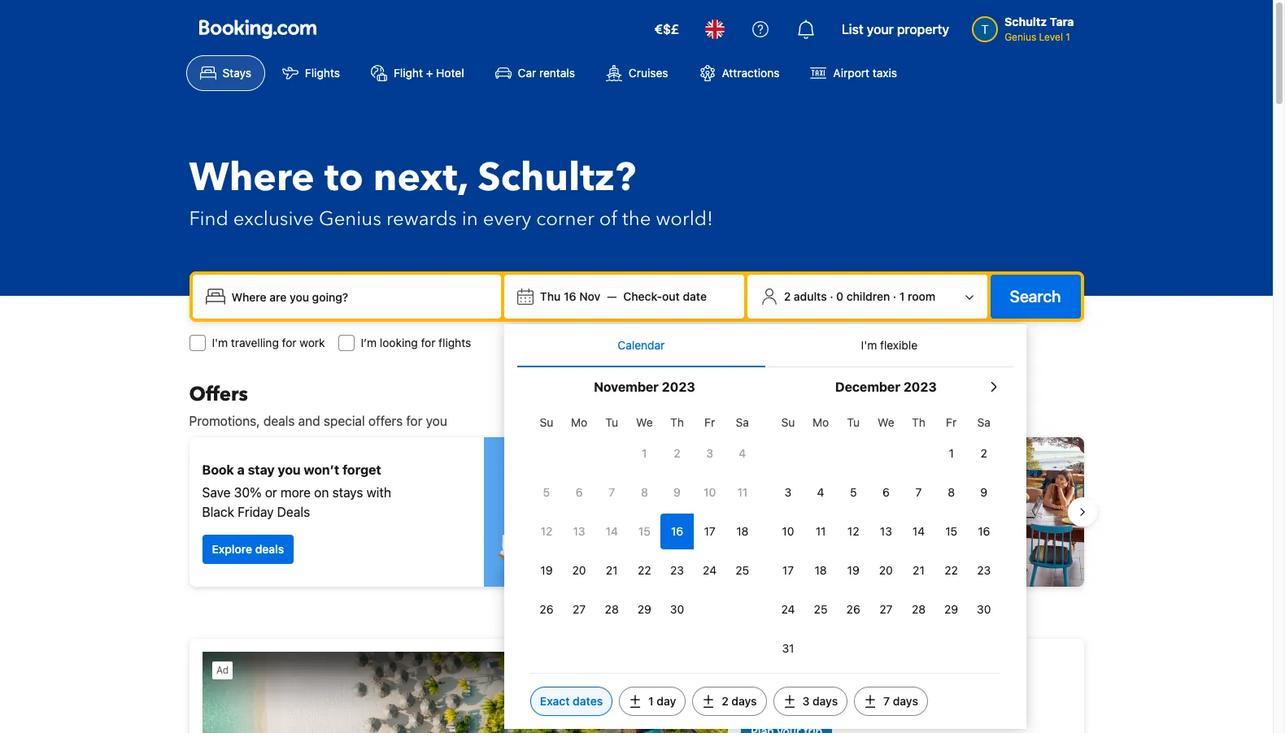 Task type: locate. For each thing, give the bounding box(es) containing it.
stay
[[248, 463, 275, 478], [701, 552, 724, 566]]

1 26 from the left
[[540, 603, 554, 617]]

1 27 from the left
[[573, 603, 586, 617]]

19 November 2023 checkbox
[[530, 553, 563, 589]]

fr up 1 option
[[946, 416, 957, 430]]

travelling
[[231, 336, 279, 350]]

1 28 from the left
[[605, 603, 619, 617]]

4 December 2023 checkbox
[[805, 475, 837, 511]]

11
[[738, 486, 748, 500], [816, 525, 826, 539]]

27
[[573, 603, 586, 617], [880, 603, 893, 617]]

1 vertical spatial 11
[[816, 525, 826, 539]]

mo up yet
[[813, 416, 829, 430]]

a for find
[[692, 552, 698, 566]]

1 horizontal spatial 13
[[880, 525, 892, 539]]

28 December 2023 checkbox
[[903, 592, 935, 628]]

1 horizontal spatial stay
[[701, 552, 724, 566]]

december 2023
[[836, 380, 937, 395]]

1 22 from the left
[[638, 564, 651, 578]]

1 horizontal spatial 30
[[977, 603, 991, 617]]

2
[[784, 290, 791, 303], [674, 447, 681, 461], [981, 447, 988, 461], [722, 695, 729, 709]]

2 up browse
[[674, 447, 681, 461]]

to
[[324, 151, 364, 205]]

2 · from the left
[[893, 290, 897, 303]]

22
[[638, 564, 651, 578], [945, 564, 958, 578]]

10 inside "checkbox"
[[704, 486, 716, 500]]

6
[[576, 486, 583, 500], [883, 486, 890, 500]]

su up holiday
[[782, 416, 795, 430]]

0 horizontal spatial 24
[[703, 564, 717, 578]]

0 horizontal spatial you
[[278, 463, 301, 478]]

11 inside 11 december 2023 option
[[816, 525, 826, 539]]

1 horizontal spatial 20
[[879, 564, 893, 578]]

21 for 21 option
[[606, 564, 618, 578]]

2 12 from the left
[[848, 525, 860, 539]]

12 inside checkbox
[[848, 525, 860, 539]]

20
[[572, 564, 586, 578], [879, 564, 893, 578]]

31 December 2023 checkbox
[[772, 631, 805, 667]]

14 inside the 14 november 2023 option
[[606, 525, 618, 539]]

many
[[725, 495, 757, 510]]

2 9 from the left
[[981, 486, 988, 500]]

20 inside '20 december 2023' option
[[879, 564, 893, 578]]

1 horizontal spatial 10
[[782, 525, 794, 539]]

su up 5 option
[[540, 416, 554, 430]]

8 for 8 december 2023 option
[[948, 486, 955, 500]]

12 December 2023 checkbox
[[837, 514, 870, 550]]

2 sa from the left
[[978, 416, 991, 430]]

0 horizontal spatial tu
[[606, 416, 618, 430]]

25 right 24 december 2023 checkbox at the bottom
[[814, 603, 828, 617]]

26 November 2023 checkbox
[[530, 592, 563, 628]]

14 left 15 option
[[913, 525, 925, 539]]

1 inside "button"
[[900, 290, 905, 303]]

1 mo from the left
[[571, 416, 588, 430]]

stay down 17 november 2023 checkbox
[[701, 552, 724, 566]]

won't
[[304, 463, 340, 478]]

30 inside option
[[670, 603, 684, 617]]

2 28 from the left
[[912, 603, 926, 617]]

13 left the 14 november 2023 option
[[573, 525, 585, 539]]

19 inside "option"
[[541, 564, 553, 578]]

0 horizontal spatial days
[[732, 695, 757, 709]]

23 inside checkbox
[[670, 564, 684, 578]]

stays
[[223, 66, 251, 80]]

30 inside option
[[977, 603, 991, 617]]

12 right 11 december 2023 option
[[848, 525, 860, 539]]

progress bar
[[607, 600, 666, 607]]

tu for december
[[847, 416, 860, 430]]

23 for 23 checkbox at the right of page
[[977, 564, 991, 578]]

1 horizontal spatial 12
[[848, 525, 860, 539]]

0 horizontal spatial your
[[689, 453, 717, 468]]

0 horizontal spatial 9
[[674, 486, 681, 500]]

7 for 7 december 2023 'checkbox'
[[916, 486, 922, 500]]

3 right '2 november 2023' option
[[706, 447, 714, 461]]

2 2023 from the left
[[904, 380, 937, 395]]

4 right 'offering'
[[817, 486, 825, 500]]

16 down term
[[671, 525, 683, 539]]

1 horizontal spatial 8
[[948, 486, 955, 500]]

find down 'where'
[[189, 206, 228, 233]]

29 inside option
[[945, 603, 959, 617]]

1 vertical spatial genius
[[319, 206, 382, 233]]

24
[[703, 564, 717, 578], [781, 603, 795, 617]]

nov
[[579, 290, 601, 303]]

su
[[540, 416, 554, 430], [782, 416, 795, 430]]

24 right 23 checkbox
[[703, 564, 717, 578]]

2 horizontal spatial 3
[[803, 695, 810, 709]]

sa up 2 checkbox
[[978, 416, 991, 430]]

0 vertical spatial deals
[[263, 414, 295, 429]]

i'm inside button
[[861, 338, 877, 352]]

for left work
[[282, 336, 297, 350]]

25 inside option
[[736, 564, 750, 578]]

7
[[609, 486, 615, 500], [916, 486, 922, 500], [884, 695, 890, 709]]

1 horizontal spatial 17
[[783, 564, 794, 578]]

7 right 3 days
[[884, 695, 890, 709]]

room
[[908, 290, 936, 303]]

22 November 2023 checkbox
[[628, 553, 661, 589]]

0 horizontal spatial su
[[540, 416, 554, 430]]

8 December 2023 checkbox
[[935, 475, 968, 511]]

stays
[[332, 486, 363, 500]]

0 horizontal spatial 20
[[572, 564, 586, 578]]

2 29 from the left
[[945, 603, 959, 617]]

2 inside checkbox
[[981, 447, 988, 461]]

8
[[641, 486, 648, 500], [948, 486, 955, 500]]

0 horizontal spatial 26
[[540, 603, 554, 617]]

0 horizontal spatial 13
[[573, 525, 585, 539]]

1 horizontal spatial 5
[[850, 486, 857, 500]]

15 right 14 december 2023 'checkbox' on the right
[[946, 525, 958, 539]]

11 for 11 december 2023 option
[[816, 525, 826, 539]]

19 for 19 checkbox
[[848, 564, 860, 578]]

23 right 22 december 2023 checkbox
[[977, 564, 991, 578]]

13 for 13 december 2023 checkbox
[[880, 525, 892, 539]]

30
[[670, 603, 684, 617], [977, 603, 991, 617]]

16 inside cell
[[671, 525, 683, 539]]

0 vertical spatial stay
[[248, 463, 275, 478]]

1 horizontal spatial fr
[[946, 416, 957, 430]]

16 right 15 option
[[978, 525, 990, 539]]

2 left adults
[[784, 290, 791, 303]]

24 for 24 december 2023 checkbox at the bottom
[[781, 603, 795, 617]]

1 horizontal spatial 22
[[945, 564, 958, 578]]

30 right 29 december 2023 option on the bottom of the page
[[977, 603, 991, 617]]

7 right 6 "option"
[[609, 486, 615, 500]]

0 vertical spatial 18
[[737, 525, 749, 539]]

2 we from the left
[[878, 416, 895, 430]]

2023
[[662, 380, 695, 395], [904, 380, 937, 395]]

2 November 2023 checkbox
[[661, 436, 694, 472]]

1 30 from the left
[[670, 603, 684, 617]]

25 November 2023 checkbox
[[726, 553, 759, 589]]

4 up properties
[[739, 447, 746, 461]]

tu down november
[[606, 416, 618, 430]]

22 inside checkbox
[[945, 564, 958, 578]]

1 horizontal spatial 16
[[671, 525, 683, 539]]

19 left '20 december 2023' option
[[848, 564, 860, 578]]

1 horizontal spatial th
[[912, 416, 926, 430]]

2 21 from the left
[[913, 564, 925, 578]]

1
[[1066, 31, 1071, 43], [900, 290, 905, 303], [642, 447, 647, 461], [949, 447, 954, 461], [649, 695, 654, 709]]

your right take
[[689, 453, 717, 468]]

0 horizontal spatial stay
[[248, 463, 275, 478]]

24 left 25 december 2023 "checkbox"
[[781, 603, 795, 617]]

2 fr from the left
[[946, 416, 957, 430]]

1 horizontal spatial a
[[692, 552, 698, 566]]

we down december 2023
[[878, 416, 895, 430]]

18 inside option
[[815, 564, 827, 578]]

25 right 24 november 2023 "checkbox"
[[736, 564, 750, 578]]

20 right 19 checkbox
[[879, 564, 893, 578]]

region containing take your longest holiday yet
[[176, 431, 1097, 594]]

7 right 6 checkbox
[[916, 486, 922, 500]]

6 left 7 november 2023 option
[[576, 486, 583, 500]]

21
[[606, 564, 618, 578], [913, 564, 925, 578]]

sa for november 2023
[[736, 416, 749, 430]]

2 su from the left
[[782, 416, 795, 430]]

2 horizontal spatial 16
[[978, 525, 990, 539]]

5 left 6 "option"
[[543, 486, 550, 500]]

27 right 26 december 2023 option at the right
[[880, 603, 893, 617]]

21 inside checkbox
[[913, 564, 925, 578]]

1 fr from the left
[[705, 416, 715, 430]]

24 inside checkbox
[[781, 603, 795, 617]]

0 horizontal spatial 19
[[541, 564, 553, 578]]

th up '2 november 2023' option
[[670, 416, 684, 430]]

4 inside checkbox
[[817, 486, 825, 500]]

next,
[[373, 151, 468, 205]]

0 vertical spatial 24
[[703, 564, 717, 578]]

17 left 18 option
[[783, 564, 794, 578]]

3 days from the left
[[893, 695, 918, 709]]

2 26 from the left
[[847, 603, 861, 617]]

16
[[564, 290, 576, 303], [671, 525, 683, 539], [978, 525, 990, 539]]

18 down many
[[737, 525, 749, 539]]

27 inside checkbox
[[880, 603, 893, 617]]

30 for 30 option
[[670, 603, 684, 617]]

i'm flexible button
[[766, 325, 1014, 367]]

18 for 18 option
[[815, 564, 827, 578]]

13 inside checkbox
[[880, 525, 892, 539]]

20 inside 20 november 2023 option
[[572, 564, 586, 578]]

14 for 14 december 2023 'checkbox' on the right
[[913, 525, 925, 539]]

1 20 from the left
[[572, 564, 586, 578]]

29 inside checkbox
[[638, 603, 652, 617]]

2 23 from the left
[[977, 564, 991, 578]]

0 horizontal spatial grid
[[530, 407, 759, 628]]

0 horizontal spatial we
[[636, 416, 653, 430]]

1 vertical spatial 3
[[785, 486, 792, 500]]

0 horizontal spatial 5
[[543, 486, 550, 500]]

18 inside checkbox
[[737, 525, 749, 539]]

fr
[[705, 416, 715, 430], [946, 416, 957, 430]]

yet
[[819, 453, 839, 468]]

for inside offers promotions, deals and special offers for you
[[406, 414, 423, 429]]

0 vertical spatial 4
[[739, 447, 746, 461]]

tu down december
[[847, 416, 860, 430]]

for right offers
[[406, 414, 423, 429]]

2023 right november
[[662, 380, 695, 395]]

1 29 from the left
[[638, 603, 652, 617]]

booking.com image
[[199, 20, 316, 39]]

23 inside checkbox
[[977, 564, 991, 578]]

grid
[[530, 407, 759, 628], [772, 407, 1001, 667]]

10 inside "checkbox"
[[782, 525, 794, 539]]

2 8 from the left
[[948, 486, 955, 500]]

0 horizontal spatial ·
[[830, 290, 834, 303]]

progress bar inside "offers" main content
[[607, 600, 666, 607]]

rates.
[[707, 515, 741, 530]]

1 we from the left
[[636, 416, 653, 430]]

4 November 2023 checkbox
[[726, 436, 759, 472]]

4 for 4 november 2023 option on the right
[[739, 447, 746, 461]]

13 December 2023 checkbox
[[870, 514, 903, 550]]

7 days
[[884, 695, 918, 709]]

2 horizontal spatial days
[[893, 695, 918, 709]]

19 for "19 november 2023" "option"
[[541, 564, 553, 578]]

tu
[[606, 416, 618, 430], [847, 416, 860, 430]]

26 inside option
[[540, 603, 554, 617]]

25 for 25 december 2023 "checkbox"
[[814, 603, 828, 617]]

29 right 28 checkbox
[[638, 603, 652, 617]]

2 14 from the left
[[913, 525, 925, 539]]

5 right the long-
[[850, 486, 857, 500]]

2 15 from the left
[[946, 525, 958, 539]]

days for 3 days
[[813, 695, 838, 709]]

1 days from the left
[[732, 695, 757, 709]]

10 November 2023 checkbox
[[694, 475, 726, 511]]

· right children
[[893, 290, 897, 303]]

8 right 7 december 2023 'checkbox'
[[948, 486, 955, 500]]

30 December 2023 checkbox
[[968, 592, 1001, 628]]

21 inside option
[[606, 564, 618, 578]]

your right 'list'
[[867, 22, 894, 37]]

1 down the tara at the top of page
[[1066, 31, 1071, 43]]

mo for december
[[813, 416, 829, 430]]

13 inside checkbox
[[573, 525, 585, 539]]

11 inside 11 november 2023 checkbox
[[738, 486, 748, 500]]

2 30 from the left
[[977, 603, 991, 617]]

deals
[[263, 414, 295, 429], [255, 543, 284, 557]]

11 left at
[[738, 486, 748, 500]]

a inside book a stay you won't forget save 30% or more on stays with black friday deals
[[237, 463, 245, 478]]

4 inside option
[[739, 447, 746, 461]]

9 left stays,
[[674, 486, 681, 500]]

5 November 2023 checkbox
[[530, 475, 563, 511]]

genius inside schultz tara genius level 1
[[1005, 31, 1037, 43]]

13 left 14 december 2023 'checkbox' on the right
[[880, 525, 892, 539]]

deals left and
[[263, 414, 295, 429]]

0 horizontal spatial 3
[[706, 447, 714, 461]]

9 November 2023 checkbox
[[661, 475, 694, 511]]

flight + hotel link
[[357, 55, 478, 91]]

1 vertical spatial a
[[692, 552, 698, 566]]

22 for 22 december 2023 checkbox
[[945, 564, 958, 578]]

23 right 22 checkbox
[[670, 564, 684, 578]]

9 inside 9 checkbox
[[674, 486, 681, 500]]

th
[[670, 416, 684, 430], [912, 416, 926, 430]]

2 tu from the left
[[847, 416, 860, 430]]

8 inside option
[[948, 486, 955, 500]]

0 horizontal spatial 4
[[739, 447, 746, 461]]

1 horizontal spatial 2023
[[904, 380, 937, 395]]

4 for the 4 december 2023 checkbox
[[817, 486, 825, 500]]

0 horizontal spatial 23
[[670, 564, 684, 578]]

airport taxis link
[[797, 55, 911, 91]]

12 left 13 checkbox
[[541, 525, 553, 539]]

1 12 from the left
[[541, 525, 553, 539]]

1 sa from the left
[[736, 416, 749, 430]]

2023 down flexible
[[904, 380, 937, 395]]

1 vertical spatial find
[[666, 552, 689, 566]]

you right offers
[[426, 414, 447, 429]]

schultz?
[[478, 151, 636, 205]]

0 vertical spatial genius
[[1005, 31, 1037, 43]]

0 horizontal spatial sa
[[736, 416, 749, 430]]

18 right 17 december 2023 checkbox
[[815, 564, 827, 578]]

1 23 from the left
[[670, 564, 684, 578]]

1 2023 from the left
[[662, 380, 695, 395]]

1 horizontal spatial tu
[[847, 416, 860, 430]]

stay inside book a stay you won't forget save 30% or more on stays with black friday deals
[[248, 463, 275, 478]]

mo up 6 "option"
[[571, 416, 588, 430]]

1 su from the left
[[540, 416, 554, 430]]

10 left many
[[704, 486, 716, 500]]

3 inside 3 'option'
[[785, 486, 792, 500]]

0 vertical spatial 17
[[704, 525, 716, 539]]

1 horizontal spatial sa
[[978, 416, 991, 430]]

7 for 7 november 2023 option
[[609, 486, 615, 500]]

we for december
[[878, 416, 895, 430]]

6 inside "option"
[[576, 486, 583, 500]]

sa up 4 november 2023 option on the right
[[736, 416, 749, 430]]

28 right 27 december 2023 checkbox
[[912, 603, 926, 617]]

i'm left flexible
[[861, 338, 877, 352]]

20 right "19 november 2023" "option"
[[572, 564, 586, 578]]

exact
[[540, 695, 570, 709]]

19 left 20 november 2023 option at the bottom
[[541, 564, 553, 578]]

17 down stays,
[[704, 525, 716, 539]]

0 horizontal spatial 29
[[638, 603, 652, 617]]

12 for 12 december 2023 checkbox
[[848, 525, 860, 539]]

1 vertical spatial 24
[[781, 603, 795, 617]]

su for december
[[782, 416, 795, 430]]

for for flights
[[421, 336, 436, 350]]

tab list containing calendar
[[517, 325, 1014, 369]]

1 horizontal spatial 4
[[817, 486, 825, 500]]

· left the 0
[[830, 290, 834, 303]]

i'm flexible
[[861, 338, 918, 352]]

a down 17 november 2023 checkbox
[[692, 552, 698, 566]]

6 left 7 december 2023 'checkbox'
[[883, 486, 890, 500]]

€$£ button
[[645, 10, 689, 49]]

2 mo from the left
[[813, 416, 829, 430]]

1 tu from the left
[[606, 416, 618, 430]]

29 for 29 december 2023 option on the bottom of the page
[[945, 603, 959, 617]]

30 November 2023 checkbox
[[661, 592, 694, 628]]

1 horizontal spatial 29
[[945, 603, 959, 617]]

28 right 27 november 2023 option
[[605, 603, 619, 617]]

th down december 2023
[[912, 416, 926, 430]]

16 for 16 checkbox
[[978, 525, 990, 539]]

21 right '20 december 2023' option
[[913, 564, 925, 578]]

25
[[736, 564, 750, 578], [814, 603, 828, 617]]

13
[[573, 525, 585, 539], [880, 525, 892, 539]]

your account menu schultz tara genius level 1 element
[[972, 7, 1081, 45]]

6 inside checkbox
[[883, 486, 890, 500]]

days for 2 days
[[732, 695, 757, 709]]

11 December 2023 checkbox
[[805, 514, 837, 550]]

black
[[202, 505, 234, 520]]

17 for 17 december 2023 checkbox
[[783, 564, 794, 578]]

0 horizontal spatial find
[[189, 206, 228, 233]]

28 November 2023 checkbox
[[596, 592, 628, 628]]

2 grid from the left
[[772, 407, 1001, 667]]

7 December 2023 checkbox
[[903, 475, 935, 511]]

26 for 26 option
[[540, 603, 554, 617]]

0 horizontal spatial 25
[[736, 564, 750, 578]]

4
[[739, 447, 746, 461], [817, 486, 825, 500]]

0 vertical spatial you
[[426, 414, 447, 429]]

genius down to
[[319, 206, 382, 233]]

deals inside offers promotions, deals and special offers for you
[[263, 414, 295, 429]]

1 vertical spatial you
[[278, 463, 301, 478]]

28 for 28 december 2023 checkbox
[[912, 603, 926, 617]]

27 right 26 option
[[573, 603, 586, 617]]

1 horizontal spatial days
[[813, 695, 838, 709]]

1 21 from the left
[[606, 564, 618, 578]]

2 6 from the left
[[883, 486, 890, 500]]

1 8 from the left
[[641, 486, 648, 500]]

12 November 2023 checkbox
[[530, 514, 563, 550]]

9 for 9 december 2023 option
[[981, 486, 988, 500]]

1 grid from the left
[[530, 407, 759, 628]]

22 inside checkbox
[[638, 564, 651, 578]]

0 horizontal spatial 11
[[738, 486, 748, 500]]

1 14 from the left
[[606, 525, 618, 539]]

14 left the 15 checkbox
[[606, 525, 618, 539]]

25 December 2023 checkbox
[[805, 592, 837, 628]]

offers
[[369, 414, 403, 429]]

6 for 6 "option"
[[576, 486, 583, 500]]

1 horizontal spatial 25
[[814, 603, 828, 617]]

0 horizontal spatial 14
[[606, 525, 618, 539]]

15 inside option
[[946, 525, 958, 539]]

2 vertical spatial 3
[[803, 695, 810, 709]]

0 horizontal spatial a
[[237, 463, 245, 478]]

26 right 25 december 2023 "checkbox"
[[847, 603, 861, 617]]

7 inside 'checkbox'
[[916, 486, 922, 500]]

15 inside checkbox
[[639, 525, 651, 539]]

24 inside "checkbox"
[[703, 564, 717, 578]]

·
[[830, 290, 834, 303], [893, 290, 897, 303]]

27 inside option
[[573, 603, 586, 617]]

17 November 2023 checkbox
[[694, 514, 726, 550]]

22 December 2023 checkbox
[[935, 553, 968, 589]]

7 inside option
[[609, 486, 615, 500]]

your inside 'take your longest holiday yet browse properties offering long- term stays, many at reduced monthly rates.'
[[689, 453, 717, 468]]

1 left day
[[649, 695, 654, 709]]

mo
[[571, 416, 588, 430], [813, 416, 829, 430]]

0 horizontal spatial 6
[[576, 486, 583, 500]]

0 vertical spatial your
[[867, 22, 894, 37]]

1 vertical spatial stay
[[701, 552, 724, 566]]

2 27 from the left
[[880, 603, 893, 617]]

0 horizontal spatial i'm
[[212, 336, 228, 350]]

1 13 from the left
[[573, 525, 585, 539]]

2 th from the left
[[912, 416, 926, 430]]

20 November 2023 checkbox
[[563, 553, 596, 589]]

18
[[737, 525, 749, 539], [815, 564, 827, 578]]

tu for november
[[606, 416, 618, 430]]

1 th from the left
[[670, 416, 684, 430]]

3 inside 3 november 2023 option
[[706, 447, 714, 461]]

3 down the 31 "option"
[[803, 695, 810, 709]]

2 22 from the left
[[945, 564, 958, 578]]

1 horizontal spatial mo
[[813, 416, 829, 430]]

tab list
[[517, 325, 1014, 369]]

1 15 from the left
[[639, 525, 651, 539]]

2 days from the left
[[813, 695, 838, 709]]

19 inside checkbox
[[848, 564, 860, 578]]

browse
[[656, 476, 700, 491]]

your
[[867, 22, 894, 37], [689, 453, 717, 468]]

6 December 2023 checkbox
[[870, 475, 903, 511]]

8 inside option
[[641, 486, 648, 500]]

for left flights
[[421, 336, 436, 350]]

we up 1 option
[[636, 416, 653, 430]]

1 horizontal spatial 26
[[847, 603, 861, 617]]

1 left take
[[642, 447, 647, 461]]

1 horizontal spatial find
[[666, 552, 689, 566]]

22 left 23 checkbox
[[638, 564, 651, 578]]

1 horizontal spatial you
[[426, 414, 447, 429]]

1 horizontal spatial 18
[[815, 564, 827, 578]]

0 horizontal spatial 27
[[573, 603, 586, 617]]

1 horizontal spatial 24
[[781, 603, 795, 617]]

8 November 2023 checkbox
[[628, 475, 661, 511]]

2 20 from the left
[[879, 564, 893, 578]]

2 adults · 0 children · 1 room button
[[754, 282, 981, 312]]

29 for '29' checkbox
[[638, 603, 652, 617]]

region
[[176, 431, 1097, 594]]

9 right 8 december 2023 option
[[981, 486, 988, 500]]

0 horizontal spatial 21
[[606, 564, 618, 578]]

1 horizontal spatial 27
[[880, 603, 893, 617]]

1 inside schultz tara genius level 1
[[1066, 31, 1071, 43]]

stays,
[[687, 495, 722, 510]]

24 December 2023 checkbox
[[772, 592, 805, 628]]

1 November 2023 checkbox
[[628, 436, 661, 472]]

0 horizontal spatial th
[[670, 416, 684, 430]]

we for november
[[636, 416, 653, 430]]

0 vertical spatial a
[[237, 463, 245, 478]]

16 right thu
[[564, 290, 576, 303]]

26 inside option
[[847, 603, 861, 617]]

0 horizontal spatial 2023
[[662, 380, 695, 395]]

9 inside 9 december 2023 option
[[981, 486, 988, 500]]

0 horizontal spatial 28
[[605, 603, 619, 617]]

0 vertical spatial 25
[[736, 564, 750, 578]]

1 horizontal spatial 3
[[785, 486, 792, 500]]

1 left room
[[900, 290, 905, 303]]

days for 7 days
[[893, 695, 918, 709]]

2 19 from the left
[[848, 564, 860, 578]]

i'm
[[361, 336, 377, 350]]

23 for 23 checkbox
[[670, 564, 684, 578]]

2 13 from the left
[[880, 525, 892, 539]]

6 for 6 checkbox
[[883, 486, 890, 500]]

8 for 8 option
[[641, 486, 648, 500]]

deals inside "region"
[[255, 543, 284, 557]]

1 horizontal spatial we
[[878, 416, 895, 430]]

i'm left travelling
[[212, 336, 228, 350]]

deals
[[277, 505, 310, 520]]

7 November 2023 checkbox
[[596, 475, 628, 511]]

you inside book a stay you won't forget save 30% or more on stays with black friday deals
[[278, 463, 301, 478]]

30 right '29' checkbox
[[670, 603, 684, 617]]

8 left term
[[641, 486, 648, 500]]

list
[[842, 22, 864, 37]]

22 right 21 december 2023 checkbox
[[945, 564, 958, 578]]

1 vertical spatial 17
[[783, 564, 794, 578]]

0 horizontal spatial 8
[[641, 486, 648, 500]]

3 right at
[[785, 486, 792, 500]]

15 left 16 november 2023 checkbox
[[639, 525, 651, 539]]

check-
[[623, 290, 662, 303]]

1 horizontal spatial 14
[[913, 525, 925, 539]]

1 horizontal spatial 28
[[912, 603, 926, 617]]

14 inside 14 december 2023 'checkbox'
[[913, 525, 925, 539]]

th for december 2023
[[912, 416, 926, 430]]

1 9 from the left
[[674, 486, 681, 500]]

sa
[[736, 416, 749, 430], [978, 416, 991, 430]]

25 inside "checkbox"
[[814, 603, 828, 617]]

monthly
[[656, 515, 704, 530]]

fr up 3 november 2023 option
[[705, 416, 715, 430]]

23
[[670, 564, 684, 578], [977, 564, 991, 578]]

1 horizontal spatial 6
[[883, 486, 890, 500]]

10 down reduced
[[782, 525, 794, 539]]

1 19 from the left
[[541, 564, 553, 578]]

a right book on the bottom left of the page
[[237, 463, 245, 478]]

29 right 28 december 2023 checkbox
[[945, 603, 959, 617]]

21 right 20 november 2023 option at the bottom
[[606, 564, 618, 578]]

deals right explore
[[255, 543, 284, 557]]

1 6 from the left
[[576, 486, 583, 500]]

0 horizontal spatial 10
[[704, 486, 716, 500]]

list your property
[[842, 22, 950, 37]]

2 horizontal spatial 7
[[916, 486, 922, 500]]

0 horizontal spatial 30
[[670, 603, 684, 617]]

1 horizontal spatial grid
[[772, 407, 1001, 667]]

1 horizontal spatial i'm
[[861, 338, 877, 352]]

1 horizontal spatial 15
[[946, 525, 958, 539]]

12 inside checkbox
[[541, 525, 553, 539]]

genius down 'schultz'
[[1005, 31, 1037, 43]]

26 left 27 november 2023 option
[[540, 603, 554, 617]]

0 vertical spatial 10
[[704, 486, 716, 500]]

reduced
[[775, 495, 824, 510]]



Task type: describe. For each thing, give the bounding box(es) containing it.
30 for the 30 option on the right of page
[[977, 603, 991, 617]]

save
[[202, 486, 231, 500]]

out
[[662, 290, 680, 303]]

schultz
[[1005, 15, 1047, 28]]

you inside offers promotions, deals and special offers for you
[[426, 414, 447, 429]]

12 for 12 checkbox
[[541, 525, 553, 539]]

calendar
[[618, 338, 665, 352]]

1 · from the left
[[830, 290, 834, 303]]

sa for december 2023
[[978, 416, 991, 430]]

—
[[607, 290, 617, 303]]

taxis
[[873, 66, 897, 80]]

exact dates
[[540, 695, 603, 709]]

tara
[[1050, 15, 1074, 28]]

10 December 2023 checkbox
[[772, 514, 805, 550]]

special
[[324, 414, 365, 429]]

term
[[656, 495, 684, 510]]

23 November 2023 checkbox
[[661, 553, 694, 589]]

on
[[314, 486, 329, 500]]

21 December 2023 checkbox
[[903, 553, 935, 589]]

looking
[[380, 336, 418, 350]]

search
[[1010, 287, 1061, 306]]

children
[[847, 290, 890, 303]]

th for november 2023
[[670, 416, 684, 430]]

3 for 3 'option'
[[785, 486, 792, 500]]

adults
[[794, 290, 827, 303]]

1 horizontal spatial 7
[[884, 695, 890, 709]]

14 December 2023 checkbox
[[903, 514, 935, 550]]

15 for 15 option
[[946, 525, 958, 539]]

explore deals
[[212, 543, 284, 557]]

thu 16 nov button
[[534, 282, 607, 312]]

car rentals link
[[481, 55, 589, 91]]

date
[[683, 290, 707, 303]]

take your longest holiday yet image
[[938, 438, 1084, 587]]

corner
[[536, 206, 595, 233]]

find inside the where to next, schultz? find exclusive genius rewards in every corner of the world!
[[189, 206, 228, 233]]

16 for 16 november 2023 checkbox
[[671, 525, 683, 539]]

11 November 2023 checkbox
[[726, 475, 759, 511]]

23 December 2023 checkbox
[[968, 553, 1001, 589]]

+
[[426, 66, 433, 80]]

flexible
[[880, 338, 918, 352]]

fr for november 2023
[[705, 416, 715, 430]]

work
[[300, 336, 325, 350]]

2023 for december 2023
[[904, 380, 937, 395]]

3 days
[[803, 695, 838, 709]]

exclusive
[[233, 206, 314, 233]]

14 November 2023 checkbox
[[596, 514, 628, 550]]

16 cell
[[661, 511, 694, 550]]

cruises link
[[592, 55, 682, 91]]

long-
[[816, 476, 848, 491]]

forget
[[343, 463, 381, 478]]

15 November 2023 checkbox
[[628, 514, 661, 550]]

9 for 9 checkbox at the bottom right of the page
[[674, 486, 681, 500]]

i'm for i'm travelling for work
[[212, 336, 228, 350]]

2 5 from the left
[[850, 486, 857, 500]]

stays link
[[186, 55, 265, 91]]

the
[[622, 206, 651, 233]]

10 for 10 december 2023 "checkbox"
[[782, 525, 794, 539]]

1 left 2 checkbox
[[949, 447, 954, 461]]

i'm for i'm flexible
[[861, 338, 877, 352]]

27 December 2023 checkbox
[[870, 592, 903, 628]]

16 December 2023 checkbox
[[968, 514, 1001, 550]]

flights
[[439, 336, 471, 350]]

and
[[298, 414, 320, 429]]

1 December 2023 checkbox
[[935, 436, 968, 472]]

26 December 2023 checkbox
[[837, 592, 870, 628]]

25 for 25 option
[[736, 564, 750, 578]]

thu
[[540, 290, 561, 303]]

20 December 2023 checkbox
[[870, 553, 903, 589]]

grid for november
[[530, 407, 759, 628]]

flight
[[394, 66, 423, 80]]

take
[[656, 453, 685, 468]]

29 November 2023 checkbox
[[628, 592, 661, 628]]

promotions,
[[189, 414, 260, 429]]

where to next, schultz? find exclusive genius rewards in every corner of the world!
[[189, 151, 713, 233]]

rewards
[[386, 206, 457, 233]]

2 right day
[[722, 695, 729, 709]]

flights link
[[268, 55, 354, 91]]

14 for the 14 november 2023 option
[[606, 525, 618, 539]]

2023 for november 2023
[[662, 380, 695, 395]]

24 for 24 november 2023 "checkbox"
[[703, 564, 717, 578]]

stay for find
[[701, 552, 724, 566]]

in
[[462, 206, 478, 233]]

more
[[281, 486, 311, 500]]

21 for 21 december 2023 checkbox
[[913, 564, 925, 578]]

find a stay link
[[656, 545, 734, 574]]

17 December 2023 checkbox
[[772, 553, 805, 589]]

day
[[657, 695, 676, 709]]

16 November 2023 checkbox
[[661, 514, 694, 550]]

27 November 2023 checkbox
[[563, 592, 596, 628]]

dates
[[573, 695, 603, 709]]

27 for 27 december 2023 checkbox
[[880, 603, 893, 617]]

21 November 2023 checkbox
[[596, 553, 628, 589]]

13 November 2023 checkbox
[[563, 514, 596, 550]]

offering
[[767, 476, 813, 491]]

for for work
[[282, 336, 297, 350]]

car
[[518, 66, 536, 80]]

genius inside the where to next, schultz? find exclusive genius rewards in every corner of the world!
[[319, 206, 382, 233]]

0
[[837, 290, 844, 303]]

29 December 2023 checkbox
[[935, 592, 968, 628]]

2 December 2023 checkbox
[[968, 436, 1001, 472]]

december
[[836, 380, 901, 395]]

where
[[189, 151, 315, 205]]

su for november
[[540, 416, 554, 430]]

15 for the 15 checkbox
[[639, 525, 651, 539]]

search for black friday deals on stays image
[[484, 438, 630, 587]]

grid for december
[[772, 407, 1001, 667]]

3 November 2023 checkbox
[[694, 436, 726, 472]]

explore deals link
[[202, 535, 294, 565]]

flights
[[305, 66, 340, 80]]

level
[[1039, 31, 1063, 43]]

your for longest
[[689, 453, 717, 468]]

holiday
[[770, 453, 816, 468]]

26 for 26 december 2023 option at the right
[[847, 603, 861, 617]]

22 for 22 checkbox
[[638, 564, 651, 578]]

a for book
[[237, 463, 245, 478]]

of
[[599, 206, 618, 233]]

1 5 from the left
[[543, 486, 550, 500]]

i'm looking for flights
[[361, 336, 471, 350]]

17 for 17 november 2023 checkbox
[[704, 525, 716, 539]]

9 December 2023 checkbox
[[968, 475, 1001, 511]]

or
[[265, 486, 277, 500]]

advertisement region
[[189, 640, 1084, 734]]

list your property link
[[832, 10, 959, 49]]

6 November 2023 checkbox
[[563, 475, 596, 511]]

Where are you going? field
[[225, 282, 495, 312]]

15 December 2023 checkbox
[[935, 514, 968, 550]]

hotel
[[436, 66, 464, 80]]

november 2023
[[594, 380, 695, 395]]

airport
[[833, 66, 870, 80]]

world!
[[656, 206, 713, 233]]

2 inside option
[[674, 447, 681, 461]]

28 for 28 checkbox
[[605, 603, 619, 617]]

11 for 11 november 2023 checkbox
[[738, 486, 748, 500]]

properties
[[703, 476, 763, 491]]

3 for 3 november 2023 option
[[706, 447, 714, 461]]

mo for november
[[571, 416, 588, 430]]

20 for '20 december 2023' option
[[879, 564, 893, 578]]

your for property
[[867, 22, 894, 37]]

airport taxis
[[833, 66, 897, 80]]

offers promotions, deals and special offers for you
[[189, 382, 447, 429]]

longest
[[720, 453, 767, 468]]

with
[[367, 486, 391, 500]]

2 days
[[722, 695, 757, 709]]

13 for 13 checkbox
[[573, 525, 585, 539]]

18 for 18 checkbox
[[737, 525, 749, 539]]

10 for "10 november 2023" "checkbox"
[[704, 486, 716, 500]]

stay for book
[[248, 463, 275, 478]]

thu 16 nov — check-out date
[[540, 290, 707, 303]]

€$£
[[655, 22, 679, 37]]

search button
[[991, 275, 1081, 319]]

24 November 2023 checkbox
[[694, 553, 726, 589]]

19 December 2023 checkbox
[[837, 553, 870, 589]]

find inside "offers" main content
[[666, 552, 689, 566]]

18 November 2023 checkbox
[[726, 514, 759, 550]]

rentals
[[539, 66, 575, 80]]

offers main content
[[176, 382, 1097, 734]]

27 for 27 november 2023 option
[[573, 603, 586, 617]]

30%
[[234, 486, 262, 500]]

0 horizontal spatial 16
[[564, 290, 576, 303]]

fr for december 2023
[[946, 416, 957, 430]]

18 December 2023 checkbox
[[805, 553, 837, 589]]

book
[[202, 463, 234, 478]]

20 for 20 november 2023 option at the bottom
[[572, 564, 586, 578]]

5 December 2023 checkbox
[[837, 475, 870, 511]]

at
[[760, 495, 772, 510]]

explore
[[212, 543, 252, 557]]

3 December 2023 checkbox
[[772, 475, 805, 511]]

31
[[782, 642, 794, 656]]

attractions
[[722, 66, 780, 80]]

2 inside "button"
[[784, 290, 791, 303]]

flight + hotel
[[394, 66, 464, 80]]

friday
[[238, 505, 274, 520]]

property
[[897, 22, 950, 37]]

2 adults · 0 children · 1 room
[[784, 290, 936, 303]]



Task type: vqa. For each thing, say whether or not it's contained in the screenshot.
trip on the right of page
no



